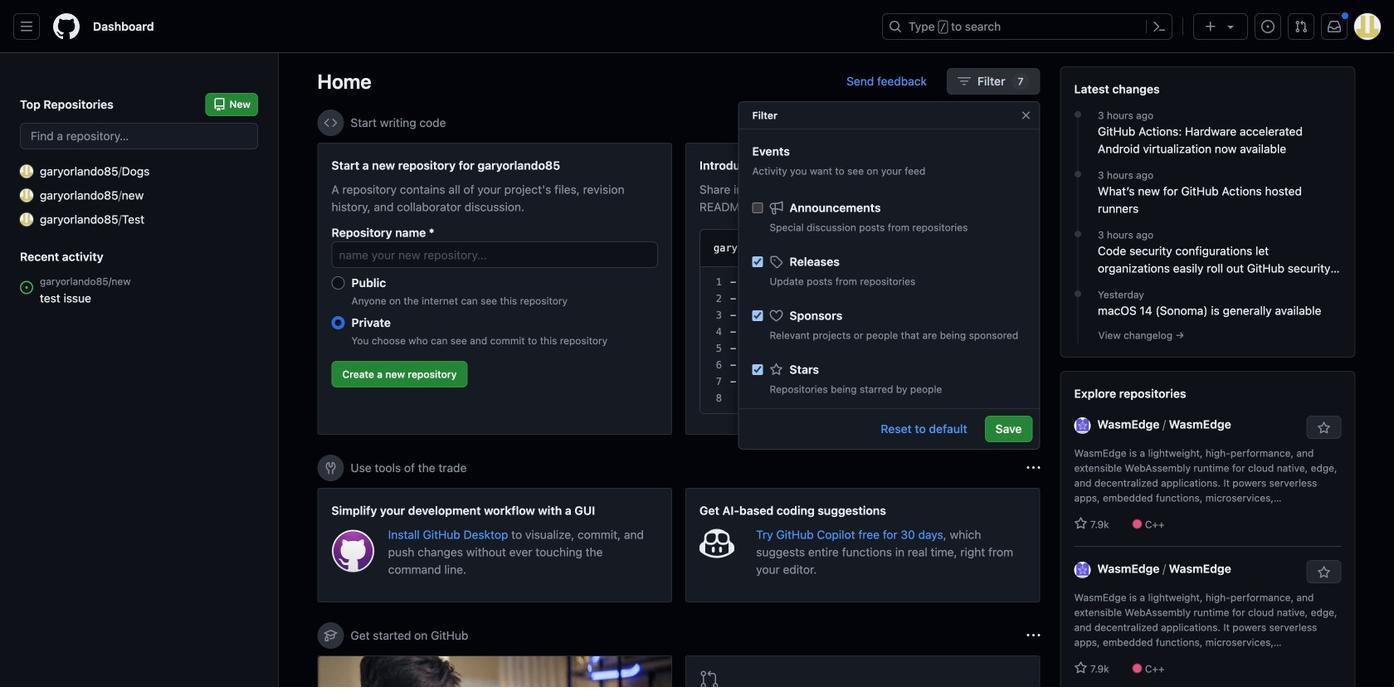 Task type: describe. For each thing, give the bounding box(es) containing it.
Find a repository… text field
[[20, 123, 258, 149]]

tools image
[[324, 462, 337, 475]]

simplify your development workflow with a gui element
[[318, 488, 672, 603]]

mortar board image
[[324, 629, 337, 643]]

@wasmedge profile image
[[1075, 562, 1091, 578]]

tag image
[[770, 255, 783, 269]]

introduce yourself with a profile readme element
[[686, 143, 1041, 435]]

why am i seeing this? image for what is github? element
[[1027, 629, 1041, 643]]

star image
[[770, 363, 783, 376]]

issue opened image
[[1262, 20, 1275, 33]]

none submit inside the introduce yourself with a profile readme element
[[959, 237, 1012, 260]]

new image
[[20, 189, 33, 202]]

star this repository image
[[1318, 566, 1331, 579]]

git pull request image
[[700, 670, 720, 687]]

git pull request image
[[1295, 20, 1308, 33]]

1 dot fill image from the top
[[1072, 108, 1085, 121]]

star image for @wasmedge profile image
[[1075, 662, 1088, 675]]

megaphone image
[[770, 201, 783, 215]]

why am i seeing this? image for simplify your development workflow with a gui element
[[1027, 462, 1041, 475]]

why am i seeing this? image
[[1027, 116, 1041, 130]]

test image
[[20, 213, 33, 226]]

notifications image
[[1328, 20, 1342, 33]]

code image
[[324, 116, 337, 130]]

explore repositories navigation
[[1061, 371, 1356, 687]]

explore element
[[1061, 66, 1356, 687]]

triangle down image
[[1225, 20, 1238, 33]]

homepage image
[[53, 13, 80, 40]]

star this repository image
[[1318, 422, 1331, 435]]

1 dot fill image from the top
[[1072, 227, 1085, 241]]



Task type: vqa. For each thing, say whether or not it's contained in the screenshot.
Why am I seeing this? image to the bottom
yes



Task type: locate. For each thing, give the bounding box(es) containing it.
what is github? element
[[318, 656, 672, 687]]

None radio
[[332, 276, 345, 290], [332, 316, 345, 330], [332, 276, 345, 290], [332, 316, 345, 330]]

dot fill image
[[1072, 227, 1085, 241], [1072, 287, 1085, 301]]

1 vertical spatial why am i seeing this? image
[[1027, 629, 1041, 643]]

Top Repositories search field
[[20, 123, 258, 149]]

0 vertical spatial dot fill image
[[1072, 108, 1085, 121]]

open issue image
[[20, 281, 33, 294]]

2 dot fill image from the top
[[1072, 287, 1085, 301]]

0 vertical spatial why am i seeing this? image
[[1027, 462, 1041, 475]]

None submit
[[959, 237, 1012, 260]]

command palette image
[[1153, 20, 1166, 33]]

2 why am i seeing this? image from the top
[[1027, 629, 1041, 643]]

dogs image
[[20, 165, 33, 178]]

what is github? image
[[318, 657, 672, 687]]

close menu image
[[1020, 109, 1033, 122]]

1 why am i seeing this? image from the top
[[1027, 462, 1041, 475]]

heart image
[[770, 309, 783, 323]]

None checkbox
[[753, 203, 763, 213], [753, 310, 763, 321], [753, 364, 763, 375], [753, 203, 763, 213], [753, 310, 763, 321], [753, 364, 763, 375]]

start a new repository element
[[318, 143, 672, 435]]

@wasmedge profile image
[[1075, 417, 1091, 434]]

0 vertical spatial star image
[[1075, 517, 1088, 530]]

menu
[[739, 187, 1040, 625]]

get ai-based coding suggestions element
[[686, 488, 1041, 603]]

star image for @wasmedge profile icon
[[1075, 517, 1088, 530]]

1 star image from the top
[[1075, 517, 1088, 530]]

github desktop image
[[332, 530, 375, 573]]

1 vertical spatial star image
[[1075, 662, 1088, 675]]

None checkbox
[[753, 257, 763, 267]]

1 vertical spatial dot fill image
[[1072, 287, 1085, 301]]

plus image
[[1205, 20, 1218, 33]]

name your new repository... text field
[[332, 242, 658, 268]]

dot fill image
[[1072, 108, 1085, 121], [1072, 168, 1085, 181]]

filter image
[[958, 75, 971, 88]]

0 vertical spatial dot fill image
[[1072, 227, 1085, 241]]

why am i seeing this? image
[[1027, 462, 1041, 475], [1027, 629, 1041, 643]]

2 dot fill image from the top
[[1072, 168, 1085, 181]]

1 vertical spatial dot fill image
[[1072, 168, 1085, 181]]

2 star image from the top
[[1075, 662, 1088, 675]]

star image
[[1075, 517, 1088, 530], [1075, 662, 1088, 675]]



